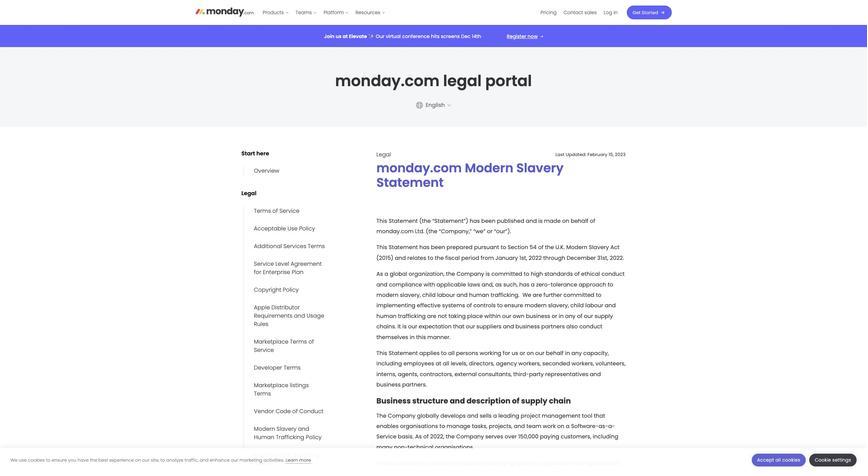 Task type: locate. For each thing, give the bounding box(es) containing it.
the up organisations.
[[446, 433, 455, 441]]

marketplace down developer terms link
[[254, 381, 288, 389]]

been left the "prepared"
[[431, 244, 445, 252]]

experience
[[109, 457, 134, 463]]

behalf
[[571, 217, 589, 225], [546, 349, 564, 357]]

usage
[[307, 312, 324, 320]]

to up world,
[[443, 459, 449, 467]]

1 vertical spatial that
[[594, 412, 605, 420]]

and up develops
[[450, 396, 465, 406]]

themselves
[[377, 333, 408, 341]]

additional services terms
[[254, 242, 325, 250]]

of inside this statement (the "statement") has been published and is made on behalf of monday.com ltd. (the "company," "we" or "our").
[[590, 217, 595, 225]]

1 vertical spatial legal
[[241, 189, 257, 197]]

monday.com inside monday.com reporting hotline
[[254, 451, 291, 459]]

1 vertical spatial labour
[[585, 302, 603, 310]]

cookies for all
[[783, 457, 801, 464]]

0 horizontal spatial legal
[[241, 189, 257, 197]]

and left usage on the left of page
[[294, 312, 305, 320]]

cookies right use
[[28, 457, 45, 463]]

1 vertical spatial supply
[[521, 396, 548, 406]]

service inside the "marketplace terms of service"
[[254, 346, 274, 354]]

0 horizontal spatial workers,
[[519, 360, 541, 368]]

tool
[[582, 412, 593, 420]]

behalf inside this statement (the "statement") has been published and is made on behalf of monday.com ltd. (the "company," "we" or "our").
[[571, 217, 589, 225]]

1 vertical spatial any
[[572, 349, 582, 357]]

2 horizontal spatial are
[[533, 291, 542, 299]]

business down own
[[516, 323, 540, 331]]

0 horizontal spatial is
[[402, 323, 407, 331]]

list containing products
[[259, 0, 389, 25]]

and down "approach"
[[605, 302, 616, 310]]

contractors,
[[420, 370, 453, 378]]

2 vertical spatial policy
[[306, 433, 322, 441]]

on down management
[[557, 422, 565, 430]]

conduct right also
[[579, 323, 603, 331]]

and inside this statement (the "statement") has been published and is made on behalf of monday.com ltd. (the "company," "we" or "our").
[[526, 217, 537, 225]]

1 horizontal spatial us
[[512, 349, 518, 357]]

0 vertical spatial supply
[[595, 312, 613, 320]]

1 vertical spatial company
[[388, 412, 416, 420]]

us up agency
[[512, 349, 518, 357]]

0 vertical spatial marketplace
[[254, 338, 288, 346]]

we inside as a global organization, the company is committed to high standards of ethical conduct and compliance with applicable laws and, as such, has a zero-tolerance approach to modern slavery, child labour and human trafficking.  we are further committed to implementing effective systems of controls to ensure modern slavery, child labour and human trafficking are not taking place within our own business or in any of our supply chains. it is our expectation that our suppliers and business partners also conduct themselves in this manner.
[[523, 291, 531, 299]]

labour down applicable
[[437, 291, 455, 299]]

slavery up 31
[[589, 244, 609, 252]]

1 workers, from the left
[[519, 360, 541, 368]]

1 day from the left
[[431, 459, 442, 467]]

slavery down last
[[516, 159, 564, 177]]

modern down 'further'
[[525, 302, 547, 310]]

1 vertical spatial we
[[10, 457, 17, 463]]

0 horizontal spatial including
[[377, 360, 402, 368]]

as a global organization, the company is committed to high standards of ethical conduct and compliance with applicable laws and, as such, has a zero-tolerance approach to modern slavery, child labour and human trafficking.  we are further committed to implementing effective systems of controls to ensure modern slavery, child labour and human trafficking are not taking place within our own business or in any of our supply chains. it is our expectation that our suppliers and business partners also conduct themselves in this manner.
[[377, 270, 625, 341]]

portal
[[485, 70, 532, 91]]

1 vertical spatial including
[[593, 433, 619, 441]]

now
[[528, 33, 538, 40]]

that up as-
[[594, 412, 605, 420]]

the left us,
[[536, 470, 545, 472]]

are left not
[[427, 312, 437, 320]]

1 this from the top
[[377, 217, 387, 225]]

monday.com inside monday.com modern slavery statement
[[377, 159, 462, 177]]

work
[[543, 422, 556, 430]]

is up the and,
[[486, 270, 490, 278]]

2 vertical spatial are
[[519, 470, 528, 472]]

service level agreement for enterprise plan
[[254, 260, 322, 276]]

customers,
[[561, 433, 591, 441]]

globally
[[417, 412, 439, 420]]

main element
[[259, 0, 672, 25]]

statement inside this statement (the "statement") has been published and is made on behalf of monday.com ltd. (the "company," "we" or "our").
[[389, 217, 418, 225]]

company down business
[[388, 412, 416, 420]]

which
[[501, 470, 517, 472]]

labour down "approach"
[[585, 302, 603, 310]]

hotline
[[254, 459, 273, 467]]

suppliers inside in the course of our day to day operations we engage with suppliers of varying sizes and sectors throughout the world, the majority of which are in the us, europe and israel
[[539, 459, 564, 467]]

copyright policy
[[254, 286, 299, 294]]

of inside vendor code of conduct link
[[292, 407, 298, 415]]

persons
[[456, 349, 478, 357]]

or up 'partners'
[[552, 312, 557, 320]]

dialog containing we use cookies to ensure you have the best experience on our site, to analyze traffic, and enhance our marketing activities.
[[0, 448, 867, 472]]

2 vertical spatial or
[[520, 349, 525, 357]]

1 horizontal spatial legal
[[377, 151, 391, 159]]

1
[[520, 254, 521, 262]]

on inside the company globally develops and sells a leading project management tool that enables organisations to manage tasks, projects, and team work on a software-as-a- service basis. as of 2022, the company serves over 150,000 paying customers, including many non-technical organisations.
[[557, 422, 565, 430]]

1 horizontal spatial with
[[526, 459, 538, 467]]

0 horizontal spatial committed
[[492, 270, 522, 278]]

statement for (the
[[389, 217, 418, 225]]

0 vertical spatial at
[[343, 33, 348, 40]]

updated:
[[566, 151, 586, 158]]

hits
[[431, 33, 440, 40]]

suppliers up us,
[[539, 459, 564, 467]]

0 horizontal spatial ,
[[526, 254, 527, 262]]

for up agency
[[503, 349, 510, 357]]

as
[[495, 281, 502, 289]]

on right experience
[[135, 457, 141, 463]]

child up also
[[571, 302, 584, 310]]

seconded
[[543, 360, 570, 368]]

0 vertical spatial child
[[422, 291, 436, 299]]

marketplace down rules
[[254, 338, 288, 346]]

modern up implementing
[[377, 291, 399, 299]]

been inside this statement has been prepared pursuant to section 54 of the u.k. modern slavery act (2015) and relates to the fiscal period from january 1
[[431, 244, 445, 252]]

the up applicable
[[446, 270, 455, 278]]

1 vertical spatial suppliers
[[539, 459, 564, 467]]

behalf inside this statement applies to all persons working for us or on our behalf in any capacity, including employees at all levels, directors, agency workers, seconded workers, volunteers, interns, agents, contractors, external consultants, third-party representatives and business partners.
[[546, 349, 564, 357]]

0 horizontal spatial for
[[254, 268, 261, 276]]

company down tasks,
[[456, 433, 484, 441]]

0 horizontal spatial slavery
[[277, 425, 297, 433]]

1 horizontal spatial been
[[481, 217, 496, 225]]

marketplace terms of service
[[254, 338, 314, 354]]

in right log
[[614, 9, 618, 16]]

workers, up party
[[519, 360, 541, 368]]

1 horizontal spatial suppliers
[[539, 459, 564, 467]]

workers, down capacity,
[[572, 360, 594, 368]]

1 horizontal spatial ,
[[607, 254, 609, 262]]

overview link
[[243, 166, 283, 176]]

0 horizontal spatial us
[[336, 33, 342, 40]]

non-
[[394, 443, 408, 451]]

0 vertical spatial legal
[[377, 151, 391, 159]]

our
[[376, 33, 385, 40]]

or inside as a global organization, the company is committed to high standards of ethical conduct and compliance with applicable laws and, as such, has a zero-tolerance approach to modern slavery, child labour and human trafficking.  we are further committed to implementing effective systems of controls to ensure modern slavery, child labour and human trafficking are not taking place within our own business or in any of our supply chains. it is our expectation that our suppliers and business partners also conduct themselves in this manner.
[[552, 312, 557, 320]]

service up enterprise
[[254, 260, 274, 268]]

0 vertical spatial modern
[[465, 159, 514, 177]]

2 , from the left
[[607, 254, 609, 262]]

terms up 'listings' on the left bottom
[[284, 364, 301, 372]]

1 st from the left
[[521, 254, 526, 262]]

sales
[[585, 9, 597, 16]]

including down as-
[[593, 433, 619, 441]]

chains.
[[377, 323, 396, 331]]

1 horizontal spatial has
[[470, 217, 480, 225]]

this inside this statement applies to all persons working for us or on our behalf in any capacity, including employees at all levels, directors, agency workers, seconded workers, volunteers, interns, agents, contractors, external consultants, third-party representatives and business partners.
[[377, 349, 387, 357]]

or
[[487, 228, 493, 235], [552, 312, 557, 320], [520, 349, 525, 357]]

list
[[259, 0, 389, 25]]

(the
[[419, 217, 431, 225], [426, 228, 438, 235]]

dialog
[[0, 448, 867, 472]]

not
[[438, 312, 447, 320]]

0 vertical spatial any
[[565, 312, 576, 320]]

terms up vendor
[[254, 390, 271, 398]]

0 horizontal spatial behalf
[[546, 349, 564, 357]]

2 horizontal spatial or
[[552, 312, 557, 320]]

supply up project
[[521, 396, 548, 406]]

1 vertical spatial child
[[571, 302, 584, 310]]

1 marketplace from the top
[[254, 338, 288, 346]]

cookies inside button
[[783, 457, 801, 464]]

our right enhance
[[231, 457, 238, 463]]

and down the volunteers,
[[590, 370, 601, 378]]

join us at elevate ✨ our virtual conference hits screens dec 14th
[[324, 33, 481, 40]]

0 vertical spatial for
[[254, 268, 261, 276]]

terms up agreement
[[308, 242, 325, 250]]

1 vertical spatial been
[[431, 244, 445, 252]]

pursuant
[[474, 244, 499, 252]]

or up third- at the bottom right
[[520, 349, 525, 357]]

company
[[457, 270, 484, 278], [388, 412, 416, 420], [456, 433, 484, 441]]

0 horizontal spatial with
[[424, 281, 435, 289]]

3 this from the top
[[377, 349, 387, 357]]

0 vertical spatial this
[[377, 217, 387, 225]]

including inside this statement applies to all persons working for us or on our behalf in any capacity, including employees at all levels, directors, agency workers, seconded workers, volunteers, interns, agents, contractors, external consultants, third-party representatives and business partners.
[[377, 360, 402, 368]]

0 horizontal spatial human
[[377, 312, 397, 320]]

the
[[377, 412, 387, 420]]

st left 2022
[[521, 254, 526, 262]]

cookie settings
[[815, 457, 851, 464]]

our up seconded
[[535, 349, 545, 357]]

2 workers, from the left
[[572, 360, 594, 368]]

on for we use cookies to ensure you have the best experience on our site, to analyze traffic, and enhance our marketing activities. learn more
[[135, 457, 141, 463]]

1 horizontal spatial supply
[[595, 312, 613, 320]]

get started button
[[627, 6, 672, 19]]

0 horizontal spatial that
[[453, 323, 465, 331]]

including
[[377, 360, 402, 368], [593, 433, 619, 441]]

child up effective
[[422, 291, 436, 299]]

on inside this statement (the "statement") has been published and is made on behalf of monday.com ltd. (the "company," "we" or "our").
[[562, 217, 569, 225]]

policy right use
[[299, 225, 315, 233]]

analyze
[[166, 457, 183, 463]]

0 horizontal spatial supply
[[521, 396, 548, 406]]

acceptable use policy link
[[243, 224, 319, 234]]

register
[[507, 33, 526, 40]]

or right "we"
[[487, 228, 493, 235]]

us right join
[[336, 33, 342, 40]]

statement inside this statement has been prepared pursuant to section 54 of the u.k. modern slavery act (2015) and relates to the fiscal period from january 1
[[389, 244, 418, 252]]

business up 'partners'
[[526, 312, 550, 320]]

0 horizontal spatial cookies
[[28, 457, 45, 463]]

all inside accept all cookies button
[[776, 457, 781, 464]]

0 horizontal spatial modern
[[254, 425, 275, 433]]

u.k.
[[556, 244, 565, 252]]

terms inside marketplace listings terms
[[254, 390, 271, 398]]

0 vertical spatial or
[[487, 228, 493, 235]]

all left levels,
[[443, 360, 449, 368]]

terms down apple distributor requirements and usage rules
[[290, 338, 307, 346]]

and down own
[[503, 323, 514, 331]]

terms
[[254, 207, 271, 215], [308, 242, 325, 250], [290, 338, 307, 346], [284, 364, 301, 372], [254, 390, 271, 398]]

with
[[424, 281, 435, 289], [526, 459, 538, 467]]

elevate
[[349, 33, 367, 40]]

and right the (2015)
[[395, 254, 406, 262]]

at left elevate
[[343, 33, 348, 40]]

2 horizontal spatial modern
[[566, 244, 588, 252]]

human up chains.
[[377, 312, 397, 320]]

1 horizontal spatial slavery,
[[548, 302, 569, 310]]

accept
[[757, 457, 774, 464]]

slavery inside this statement has been prepared pursuant to section 54 of the u.k. modern slavery act (2015) and relates to the fiscal period from january 1
[[589, 244, 609, 252]]

and
[[526, 217, 537, 225], [395, 254, 406, 262], [377, 281, 388, 289], [457, 291, 468, 299], [605, 302, 616, 310], [294, 312, 305, 320], [503, 323, 514, 331], [590, 370, 601, 378], [450, 396, 465, 406], [467, 412, 478, 420], [514, 422, 525, 430], [298, 425, 309, 433], [200, 457, 209, 463], [609, 459, 620, 467], [577, 470, 588, 472]]

this inside this statement (the "statement") has been published and is made on behalf of monday.com ltd. (the "company," "we" or "our").
[[377, 217, 387, 225]]

behalf up seconded
[[546, 349, 564, 357]]

any inside as a global organization, the company is committed to high standards of ethical conduct and compliance with applicable laws and, as such, has a zero-tolerance approach to modern slavery, child labour and human trafficking.  we are further committed to implementing effective systems of controls to ensure modern slavery, child labour and human trafficking are not taking place within our own business or in any of our supply chains. it is our expectation that our suppliers and business partners also conduct themselves in this manner.
[[565, 312, 576, 320]]

is right it
[[402, 323, 407, 331]]

(2015)
[[377, 254, 393, 262]]

supply down "approach"
[[595, 312, 613, 320]]

1 horizontal spatial ensure
[[504, 302, 523, 310]]

(the right ltd.
[[426, 228, 438, 235]]

statement inside this statement applies to all persons working for us or on our behalf in any capacity, including employees at all levels, directors, agency workers, seconded workers, volunteers, interns, agents, contractors, external consultants, third-party representatives and business partners.
[[389, 349, 418, 357]]

0 vertical spatial as
[[377, 270, 383, 278]]

including up interns,
[[377, 360, 402, 368]]

1 horizontal spatial or
[[520, 349, 525, 357]]

including inside the company globally develops and sells a leading project management tool that enables organisations to manage tasks, projects, and team work on a software-as-a- service basis. as of 2022, the company serves over 150,000 paying customers, including many non-technical organisations.
[[593, 433, 619, 441]]

have
[[78, 457, 89, 463]]

1 horizontal spatial workers,
[[572, 360, 594, 368]]

0 horizontal spatial been
[[431, 244, 445, 252]]

all right the accept
[[776, 457, 781, 464]]

to down "approach"
[[596, 291, 602, 299]]

the up the sectors at the bottom
[[383, 459, 392, 467]]

business down interns,
[[377, 381, 401, 389]]

committed
[[492, 270, 522, 278], [564, 291, 595, 299]]

0 horizontal spatial st
[[521, 254, 526, 262]]

marketplace for marketplace terms of service
[[254, 338, 288, 346]]

0 vertical spatial are
[[533, 291, 542, 299]]

of inside this statement has been prepared pursuant to section 54 of the u.k. modern slavery act (2015) and relates to the fiscal period from january 1
[[538, 244, 544, 252]]

2 this from the top
[[377, 244, 387, 252]]

marketplace listings terms
[[254, 381, 309, 398]]

slavery up trafficking
[[277, 425, 297, 433]]

0 vertical spatial slavery
[[516, 159, 564, 177]]

we up own
[[523, 291, 531, 299]]

cookie settings button
[[810, 454, 857, 467]]

0 vertical spatial including
[[377, 360, 402, 368]]

of inside terms of service link
[[273, 207, 278, 215]]

cookies
[[28, 457, 45, 463], [783, 457, 801, 464]]

2 st from the left
[[603, 254, 607, 262]]

modern inside monday.com modern slavery statement
[[465, 159, 514, 177]]

0 horizontal spatial we
[[10, 457, 17, 463]]

0 vertical spatial business
[[526, 312, 550, 320]]

in up 'partners'
[[559, 312, 564, 320]]

additional
[[254, 242, 282, 250]]

has inside this statement has been prepared pursuant to section 54 of the u.k. modern slavery act (2015) and relates to the fiscal period from january 1
[[419, 244, 430, 252]]

this
[[377, 217, 387, 225], [377, 244, 387, 252], [377, 349, 387, 357]]

to up within at the bottom
[[497, 302, 503, 310]]

on right made at the right top of the page
[[562, 217, 569, 225]]

through
[[543, 254, 565, 262]]

at up contractors,
[[436, 360, 442, 368]]

a
[[385, 270, 388, 278], [531, 281, 535, 289], [493, 412, 497, 420], [566, 422, 570, 430]]

use
[[19, 457, 27, 463]]

february
[[588, 151, 608, 158]]

all
[[448, 349, 455, 357], [443, 360, 449, 368], [776, 457, 781, 464]]

2 vertical spatial modern
[[254, 425, 275, 433]]

as down the (2015)
[[377, 270, 383, 278]]

1 horizontal spatial slavery
[[516, 159, 564, 177]]

such,
[[503, 281, 518, 289]]

log in link
[[600, 7, 621, 18]]

zero-
[[536, 281, 551, 289]]

policy inside the modern slavery and human trafficking policy
[[306, 433, 322, 441]]

as down the organisations
[[415, 433, 422, 441]]

this inside this statement has been prepared pursuant to section 54 of the u.k. modern slavery act (2015) and relates to the fiscal period from january 1
[[377, 244, 387, 252]]

on inside this statement applies to all persons working for us or on our behalf in any capacity, including employees at all levels, directors, agency workers, seconded workers, volunteers, interns, agents, contractors, external consultants, third-party representatives and business partners.
[[527, 349, 534, 357]]

2 marketplace from the top
[[254, 381, 288, 389]]

company inside as a global organization, the company is committed to high standards of ethical conduct and compliance with applicable laws and, as such, has a zero-tolerance approach to modern slavery, child labour and human trafficking.  we are further committed to implementing effective systems of controls to ensure modern slavery, child labour and human trafficking are not taking place within our own business or in any of our supply chains. it is our expectation that our suppliers and business partners also conduct themselves in this manner.
[[457, 270, 484, 278]]

us inside this statement applies to all persons working for us or on our behalf in any capacity, including employees at all levels, directors, agency workers, seconded workers, volunteers, interns, agents, contractors, external consultants, third-party representatives and business partners.
[[512, 349, 518, 357]]

cookies for use
[[28, 457, 45, 463]]

2 vertical spatial business
[[377, 381, 401, 389]]

1 vertical spatial behalf
[[546, 349, 564, 357]]

developer
[[254, 364, 282, 372]]

human down laws
[[469, 291, 489, 299]]

statement for has
[[389, 244, 418, 252]]

0 vertical spatial suppliers
[[477, 323, 502, 331]]

service down enables
[[377, 433, 397, 441]]

0 horizontal spatial day
[[431, 459, 442, 467]]

0 horizontal spatial has
[[419, 244, 430, 252]]

we left use
[[10, 457, 17, 463]]

0 vertical spatial all
[[448, 349, 455, 357]]

terms inside 'link'
[[308, 242, 325, 250]]

day
[[431, 459, 442, 467], [450, 459, 461, 467]]

varying
[[573, 459, 593, 467]]

contact sales link
[[560, 7, 600, 18]]

1 horizontal spatial committed
[[564, 291, 595, 299]]

policy up distributor
[[283, 286, 299, 294]]

for left enterprise
[[254, 268, 261, 276]]

that down taking on the right bottom
[[453, 323, 465, 331]]

1 vertical spatial modern
[[566, 244, 588, 252]]

0 vertical spatial us
[[336, 33, 342, 40]]

0 horizontal spatial suppliers
[[477, 323, 502, 331]]

we
[[494, 459, 502, 467]]

0 vertical spatial slavery,
[[400, 291, 421, 299]]

0 horizontal spatial are
[[427, 312, 437, 320]]

platform link
[[320, 7, 352, 18]]

the inside as a global organization, the company is committed to high standards of ethical conduct and compliance with applicable laws and, as such, has a zero-tolerance approach to modern slavery, child labour and human trafficking.  we are further committed to implementing effective systems of controls to ensure modern slavery, child labour and human trafficking are not taking place within our own business or in any of our supply chains. it is our expectation that our suppliers and business partners also conduct themselves in this manner.
[[446, 270, 455, 278]]

are down the zero-
[[533, 291, 542, 299]]

has inside as a global organization, the company is committed to high standards of ethical conduct and compliance with applicable laws and, as such, has a zero-tolerance approach to modern slavery, child labour and human trafficking.  we are further committed to implementing effective systems of controls to ensure modern slavery, child labour and human trafficking are not taking place within our own business or in any of our supply chains. it is our expectation that our suppliers and business partners also conduct themselves in this manner.
[[519, 281, 530, 289]]

marketplace inside the "marketplace terms of service"
[[254, 338, 288, 346]]

any inside this statement applies to all persons working for us or on our behalf in any capacity, including employees at all levels, directors, agency workers, seconded workers, volunteers, interns, agents, contractors, external consultants, third-party representatives and business partners.
[[572, 349, 582, 357]]

of inside the company globally develops and sells a leading project management tool that enables organisations to manage tasks, projects, and team work on a software-as-a- service basis. as of 2022, the company serves over 150,000 paying customers, including many non-technical organisations.
[[423, 433, 429, 441]]

2 horizontal spatial has
[[519, 281, 530, 289]]

a left the zero-
[[531, 281, 535, 289]]

policy
[[299, 225, 315, 233], [283, 286, 299, 294], [306, 433, 322, 441]]

monday.com legal portal main content
[[0, 47, 867, 472]]

service
[[279, 207, 299, 215], [254, 260, 274, 268], [254, 346, 274, 354], [377, 433, 397, 441]]

been
[[481, 217, 496, 225], [431, 244, 445, 252]]

0 vertical spatial human
[[469, 291, 489, 299]]

to right the site, at bottom left
[[161, 457, 165, 463]]

statement inside monday.com modern slavery statement
[[377, 174, 444, 191]]

been inside this statement (the "statement") has been published and is made on behalf of monday.com ltd. (the "company," "we" or "our").
[[481, 217, 496, 225]]

basis.
[[398, 433, 414, 441]]

1 horizontal spatial that
[[594, 412, 605, 420]]

1 horizontal spatial day
[[450, 459, 461, 467]]

supply inside as a global organization, the company is committed to high standards of ethical conduct and compliance with applicable laws and, as such, has a zero-tolerance approach to modern slavery, child labour and human trafficking.  we are further committed to implementing effective systems of controls to ensure modern slavery, child labour and human trafficking are not taking place within our own business or in any of our supply chains. it is our expectation that our suppliers and business partners also conduct themselves in this manner.
[[595, 312, 613, 320]]

our up throughout
[[421, 459, 430, 467]]

company up laws
[[457, 270, 484, 278]]

this statement (the "statement") has been published and is made on behalf of monday.com ltd. (the "company," "we" or "our").
[[377, 217, 595, 235]]

1 vertical spatial has
[[419, 244, 430, 252]]

period
[[461, 254, 479, 262]]

marketplace
[[254, 338, 288, 346], [254, 381, 288, 389]]

1 vertical spatial marketplace
[[254, 381, 288, 389]]

throughout
[[398, 470, 429, 472]]

2 vertical spatial this
[[377, 349, 387, 357]]

modern inside the modern slavery and human trafficking policy
[[254, 425, 275, 433]]

marketplace inside marketplace listings terms
[[254, 381, 288, 389]]

in up seconded
[[565, 349, 570, 357]]

acceptable
[[254, 225, 286, 233]]

0 vertical spatial with
[[424, 281, 435, 289]]

to inside the company globally develops and sells a leading project management tool that enables organisations to manage tasks, projects, and team work on a software-as-a- service basis. as of 2022, the company serves over 150,000 paying customers, including many non-technical organisations.
[[440, 422, 445, 430]]

slavery inside monday.com modern slavery statement
[[516, 159, 564, 177]]

organization,
[[409, 270, 445, 278]]

get started
[[633, 9, 658, 16]]

platform
[[324, 9, 344, 16]]

statement for applies
[[389, 349, 418, 357]]

reporting
[[293, 451, 320, 459]]

monday.com for monday.com modern slavery statement
[[377, 159, 462, 177]]



Task type: describe. For each thing, give the bounding box(es) containing it.
to right relates
[[428, 254, 433, 262]]

a down management
[[566, 422, 570, 430]]

vendor
[[254, 407, 274, 415]]

develops
[[441, 412, 466, 420]]

1 vertical spatial business
[[516, 323, 540, 331]]

capacity,
[[583, 349, 609, 357]]

place
[[467, 312, 483, 320]]

in inside 'link'
[[614, 9, 618, 16]]

150,000
[[518, 433, 539, 441]]

and up 'over'
[[514, 422, 525, 430]]

service inside the company globally develops and sells a leading project management tool that enables organisations to manage tasks, projects, and team work on a software-as-a- service basis. as of 2022, the company serves over 150,000 paying customers, including many non-technical organisations.
[[377, 433, 397, 441]]

to right "approach"
[[608, 281, 613, 289]]

controls
[[474, 302, 496, 310]]

ensure inside as a global organization, the company is committed to high standards of ethical conduct and compliance with applicable laws and, as such, has a zero-tolerance approach to modern slavery, child labour and human trafficking.  we are further committed to implementing effective systems of controls to ensure modern slavery, child labour and human trafficking are not taking place within our own business or in any of our supply chains. it is our expectation that our suppliers and business partners also conduct themselves in this manner.
[[504, 302, 523, 310]]

in inside this statement applies to all persons working for us or on our behalf in any capacity, including employees at all levels, directors, agency workers, seconded workers, volunteers, interns, agents, contractors, external consultants, third-party representatives and business partners.
[[565, 349, 570, 357]]

the inside dialog
[[90, 457, 97, 463]]

a right sells
[[493, 412, 497, 420]]

and,
[[482, 281, 494, 289]]

overview
[[254, 167, 279, 175]]

that inside as a global organization, the company is committed to high standards of ethical conduct and compliance with applicable laws and, as such, has a zero-tolerance approach to modern slavery, child labour and human trafficking.  we are further committed to implementing effective systems of controls to ensure modern slavery, child labour and human trafficking are not taking place within our own business or in any of our supply chains. it is our expectation that our suppliers and business partners also conduct themselves in this manner.
[[453, 323, 465, 331]]

business inside this statement applies to all persons working for us or on our behalf in any capacity, including employees at all levels, directors, agency workers, seconded workers, volunteers, interns, agents, contractors, external consultants, third-party representatives and business partners.
[[377, 381, 401, 389]]

and inside this statement has been prepared pursuant to section 54 of the u.k. modern slavery act (2015) and relates to the fiscal period from january 1
[[395, 254, 406, 262]]

1 vertical spatial are
[[427, 312, 437, 320]]

this
[[416, 333, 426, 341]]

our inside in the course of our day to day operations we engage with suppliers of varying sizes and sectors throughout the world, the majority of which are in the us, europe and israel
[[421, 459, 430, 467]]

with inside in the course of our day to day operations we engage with suppliers of varying sizes and sectors throughout the world, the majority of which are in the us, europe and israel
[[526, 459, 538, 467]]

or inside this statement applies to all persons working for us or on our behalf in any capacity, including employees at all levels, directors, agency workers, seconded workers, volunteers, interns, agents, contractors, external consultants, third-party representatives and business partners.
[[520, 349, 525, 357]]

sizes
[[595, 459, 608, 467]]

the company globally develops and sells a leading project management tool that enables organisations to manage tasks, projects, and team work on a software-as-a- service basis. as of 2022, the company serves over 150,000 paying customers, including many non-technical organisations.
[[377, 412, 619, 451]]

for inside service level agreement for enterprise plan
[[254, 268, 261, 276]]

has inside this statement (the "statement") has been published and is made on behalf of monday.com ltd. (the "company," "we" or "our").
[[470, 217, 480, 225]]

and left compliance
[[377, 281, 388, 289]]

1 vertical spatial is
[[486, 270, 490, 278]]

products link
[[259, 7, 292, 18]]

as inside as a global organization, the company is committed to high standards of ethical conduct and compliance with applicable laws and, as such, has a zero-tolerance approach to modern slavery, child labour and human trafficking.  we are further committed to implementing effective systems of controls to ensure modern slavery, child labour and human trafficking are not taking place within our own business or in any of our supply chains. it is our expectation that our suppliers and business partners also conduct themselves in this manner.
[[377, 270, 383, 278]]

copyright policy link
[[243, 285, 302, 295]]

contact
[[564, 9, 583, 16]]

project
[[521, 412, 540, 420]]

implementing
[[377, 302, 415, 310]]

enables
[[377, 422, 399, 430]]

products
[[263, 9, 284, 16]]

site,
[[151, 457, 159, 463]]

marketplace listings terms link
[[243, 380, 330, 399]]

this for , 2022.
[[377, 244, 387, 252]]

our left the site, at bottom left
[[142, 457, 150, 463]]

act
[[611, 244, 620, 252]]

contact sales
[[564, 9, 597, 16]]

operations
[[462, 459, 492, 467]]

14th
[[472, 33, 481, 40]]

0 vertical spatial labour
[[437, 291, 455, 299]]

on for this statement (the "statement") has been published and is made on behalf of monday.com ltd. (the "company," "we" or "our").
[[562, 217, 569, 225]]

us,
[[546, 470, 554, 472]]

monday.com modern slavery statement
[[377, 159, 564, 191]]

to inside this statement applies to all persons working for us or on our behalf in any capacity, including employees at all levels, directors, agency workers, seconded workers, volunteers, interns, agents, contractors, external consultants, third-party representatives and business partners.
[[441, 349, 447, 357]]

monday.com for monday.com legal portal
[[335, 70, 440, 91]]

to left high
[[524, 270, 529, 278]]

and up systems
[[457, 291, 468, 299]]

apple distributor requirements and usage rules
[[254, 304, 324, 328]]

effective
[[417, 302, 441, 310]]

we inside dialog
[[10, 457, 17, 463]]

monday.com logo image
[[195, 4, 254, 19]]

are inside in the course of our day to day operations we engage with suppliers of varying sizes and sectors throughout the world, the majority of which are in the us, europe and israel
[[519, 470, 528, 472]]

our left own
[[502, 312, 511, 320]]

1 horizontal spatial child
[[571, 302, 584, 310]]

additional services terms link
[[243, 241, 328, 252]]

and right traffic,
[[200, 457, 209, 463]]

1 , from the left
[[526, 254, 527, 262]]

in left this
[[410, 333, 415, 341]]

the inside the company globally develops and sells a leading project management tool that enables organisations to manage tasks, projects, and team work on a software-as-a- service basis. as of 2022, the company serves over 150,000 paying customers, including many non-technical organisations.
[[446, 433, 455, 441]]

suppliers inside as a global organization, the company is committed to high standards of ethical conduct and compliance with applicable laws and, as such, has a zero-tolerance approach to modern slavery, child labour and human trafficking.  we are further committed to implementing effective systems of controls to ensure modern slavery, child labour and human trafficking are not taking place within our own business or in any of our supply chains. it is our expectation that our suppliers and business partners also conduct themselves in this manner.
[[477, 323, 502, 331]]

pricing
[[541, 9, 557, 16]]

the left u.k.
[[545, 244, 554, 252]]

2 vertical spatial is
[[402, 323, 407, 331]]

"our").
[[494, 228, 511, 235]]

world,
[[441, 470, 458, 472]]

slavery inside the modern slavery and human trafficking policy
[[277, 425, 297, 433]]

start here
[[241, 150, 269, 158]]

modern inside this statement has been prepared pursuant to section 54 of the u.k. modern slavery act (2015) and relates to the fiscal period from january 1
[[566, 244, 588, 252]]

to inside in the course of our day to day operations we engage with suppliers of varying sizes and sectors throughout the world, the majority of which are in the us, europe and israel
[[443, 459, 449, 467]]

and up tasks,
[[467, 412, 478, 420]]

the left world,
[[431, 470, 440, 472]]

1 vertical spatial policy
[[283, 286, 299, 294]]

resources
[[356, 9, 380, 16]]

conference
[[402, 33, 430, 40]]

1 vertical spatial modern
[[525, 302, 547, 310]]

"we"
[[473, 228, 486, 235]]

modern slavery and human trafficking policy link
[[243, 424, 330, 443]]

our down trafficking
[[408, 323, 417, 331]]

0 horizontal spatial modern
[[377, 291, 399, 299]]

level
[[276, 260, 289, 268]]

that inside the company globally develops and sells a leading project management tool that enables organisations to manage tasks, projects, and team work on a software-as-a- service basis. as of 2022, the company serves over 150,000 paying customers, including many non-technical organisations.
[[594, 412, 605, 420]]

monday.com inside this statement (the "statement") has been published and is made on behalf of monday.com ltd. (the "company," "we" or "our").
[[377, 228, 414, 235]]

external
[[455, 370, 477, 378]]

and inside the modern slavery and human trafficking policy
[[298, 425, 309, 433]]

the left "fiscal"
[[435, 254, 444, 262]]

agents,
[[398, 370, 418, 378]]

of inside the "marketplace terms of service"
[[309, 338, 314, 346]]

over
[[505, 433, 517, 441]]

marketing
[[240, 457, 262, 463]]

use
[[288, 225, 298, 233]]

partners.
[[402, 381, 427, 389]]

levels,
[[451, 360, 468, 368]]

service up use
[[279, 207, 299, 215]]

2022,
[[430, 433, 444, 441]]

and down varying
[[577, 470, 588, 472]]

1 vertical spatial human
[[377, 312, 397, 320]]

and inside apple distributor requirements and usage rules
[[294, 312, 305, 320]]

vendor code of conduct link
[[243, 406, 329, 417]]

applies
[[419, 349, 440, 357]]

enhance
[[210, 457, 230, 463]]

or inside this statement (the "statement") has been published and is made on behalf of monday.com ltd. (the "company," "we" or "our").
[[487, 228, 493, 235]]

further
[[544, 291, 562, 299]]

software-
[[571, 422, 599, 430]]

and inside this statement applies to all persons working for us or on our behalf in any capacity, including employees at all levels, directors, agency workers, seconded workers, volunteers, interns, agents, contractors, external consultants, third-party representatives and business partners.
[[590, 370, 601, 378]]

1 vertical spatial conduct
[[579, 323, 603, 331]]

january
[[495, 254, 518, 262]]

our down "approach"
[[584, 312, 593, 320]]

relates
[[407, 254, 426, 262]]

december
[[567, 254, 596, 262]]

0 vertical spatial (the
[[419, 217, 431, 225]]

this for business structure and description of supply chain
[[377, 217, 387, 225]]

terms down legal button
[[254, 207, 271, 215]]

2023
[[615, 151, 626, 158]]

2 vertical spatial company
[[456, 433, 484, 441]]

pricing link
[[537, 7, 560, 18]]

made
[[544, 217, 561, 225]]

projects,
[[489, 422, 513, 430]]

monday.com legal portal
[[335, 70, 532, 91]]

code
[[276, 407, 291, 415]]

0 horizontal spatial at
[[343, 33, 348, 40]]

in the course of our day to day operations we engage with suppliers of varying sizes and sectors throughout the world, the majority of which are in the us, europe and israel
[[377, 459, 625, 472]]

apple distributor requirements and usage rules link
[[243, 302, 330, 329]]

human
[[254, 433, 274, 441]]

business structure and description of supply chain
[[377, 396, 571, 406]]

resources link
[[352, 7, 389, 18]]

at inside this statement applies to all persons working for us or on our behalf in any capacity, including employees at all levels, directors, agency workers, seconded workers, volunteers, interns, agents, contractors, external consultants, third-party representatives and business partners.
[[436, 360, 442, 368]]

distributor
[[272, 304, 300, 311]]

monday.com for monday.com reporting hotline
[[254, 451, 291, 459]]

also
[[566, 323, 578, 331]]

a-
[[608, 422, 615, 430]]

service level agreement for enterprise plan link
[[243, 259, 330, 278]]

0 horizontal spatial ensure
[[52, 457, 67, 463]]

compliance
[[389, 281, 422, 289]]

technical
[[408, 443, 434, 451]]

is inside this statement (the "statement") has been published and is made on behalf of monday.com ltd. (the "company," "we" or "our").
[[538, 217, 543, 225]]

our down place
[[466, 323, 475, 331]]

english
[[426, 101, 445, 109]]

a left global
[[385, 270, 388, 278]]

it
[[398, 323, 401, 331]]

1 horizontal spatial labour
[[585, 302, 603, 310]]

1 vertical spatial all
[[443, 360, 449, 368]]

2 day from the left
[[450, 459, 461, 467]]

expectation
[[419, 323, 452, 331]]

our inside this statement applies to all persons working for us or on our behalf in any capacity, including employees at all levels, directors, agency workers, seconded workers, volunteers, interns, agents, contractors, external consultants, third-party representatives and business partners.
[[535, 349, 545, 357]]

log in
[[604, 9, 618, 16]]

published
[[497, 217, 524, 225]]

teams link
[[292, 7, 320, 18]]

start
[[241, 150, 255, 158]]

0 horizontal spatial slavery,
[[400, 291, 421, 299]]

terms inside the "marketplace terms of service"
[[290, 338, 307, 346]]

marketplace for marketplace listings terms
[[254, 381, 288, 389]]

with inside as a global organization, the company is committed to high standards of ethical conduct and compliance with applicable laws and, as such, has a zero-tolerance approach to modern slavery, child labour and human trafficking.  we are further committed to implementing effective systems of controls to ensure modern slavery, child labour and human trafficking are not taking place within our own business or in any of our supply chains. it is our expectation that our suppliers and business partners also conduct themselves in this manner.
[[424, 281, 435, 289]]

0 vertical spatial committed
[[492, 270, 522, 278]]

to left you
[[46, 457, 50, 463]]

0 vertical spatial policy
[[299, 225, 315, 233]]

0 vertical spatial conduct
[[602, 270, 625, 278]]

get
[[633, 9, 641, 16]]

section
[[508, 244, 528, 252]]

serves
[[486, 433, 503, 441]]

as inside the company globally develops and sells a leading project management tool that enables organisations to manage tasks, projects, and team work on a software-as-a- service basis. as of 2022, the company serves over 150,000 paying customers, including many non-technical organisations.
[[415, 433, 422, 441]]

service inside service level agreement for enterprise plan
[[254, 260, 274, 268]]

terms of service link
[[243, 206, 303, 216]]

1 vertical spatial (the
[[426, 228, 438, 235]]

1 vertical spatial committed
[[564, 291, 595, 299]]

to up january at right
[[501, 244, 506, 252]]

terms of service
[[254, 207, 299, 215]]

in inside in the course of our day to day operations we engage with suppliers of varying sizes and sectors throughout the world, the majority of which are in the us, europe and israel
[[529, 470, 534, 472]]

settings
[[833, 457, 851, 464]]

from
[[481, 254, 494, 262]]

for inside this statement applies to all persons working for us or on our behalf in any capacity, including employees at all levels, directors, agency workers, seconded workers, volunteers, interns, agents, contractors, external consultants, third-party representatives and business partners.
[[503, 349, 510, 357]]

the right world,
[[459, 470, 468, 472]]

on for this statement applies to all persons working for us or on our behalf in any capacity, including employees at all levels, directors, agency workers, seconded workers, volunteers, interns, agents, contractors, external consultants, third-party representatives and business partners.
[[527, 349, 534, 357]]

and right sizes
[[609, 459, 620, 467]]

chain
[[549, 396, 571, 406]]

1 horizontal spatial human
[[469, 291, 489, 299]]



Task type: vqa. For each thing, say whether or not it's contained in the screenshot.
This
yes



